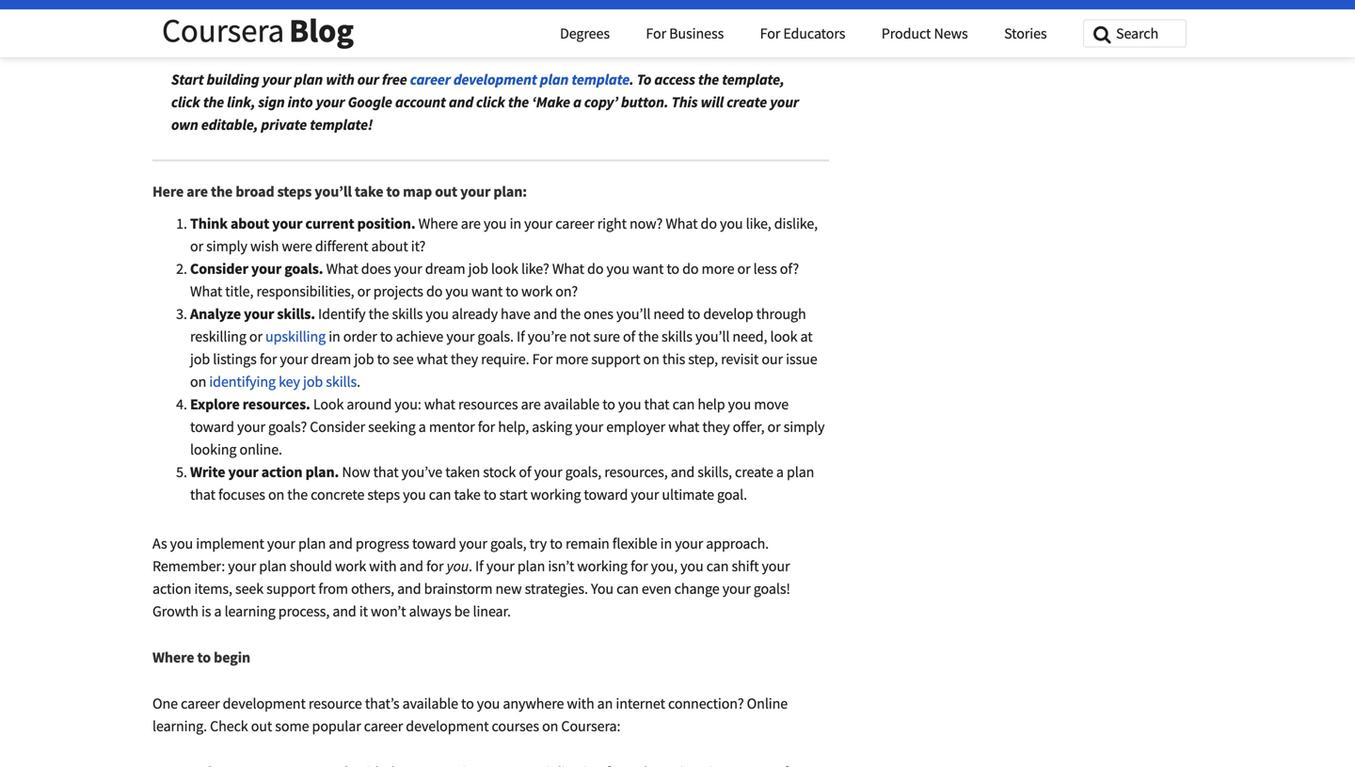 Task type: vqa. For each thing, say whether or not it's contained in the screenshot.
Share on Twitter image
no



Task type: locate. For each thing, give the bounding box(es) containing it.
0 vertical spatial of
[[623, 327, 636, 346]]

to inside identify the skills you already have and the ones you'll need to develop through reskilling or
[[688, 305, 701, 323]]

in up you,
[[661, 534, 672, 553]]

does
[[361, 259, 391, 278]]

skills down projects
[[392, 305, 423, 323]]

at
[[801, 327, 813, 346]]

2 horizontal spatial for
[[760, 24, 781, 43]]

where for are
[[419, 214, 458, 233]]

of
[[623, 327, 636, 346], [519, 463, 531, 482]]

skills up the look
[[326, 372, 357, 391]]

. left to on the top of the page
[[630, 70, 634, 89]]

1 vertical spatial take
[[454, 485, 481, 504]]

what
[[666, 214, 698, 233], [326, 259, 358, 278], [552, 259, 585, 278], [190, 282, 222, 301]]

more inside in order to achieve your goals. if you're not sure of the skills you'll need, look at job listings for your dream job to see what they require. for more support on this step, revisit our issue on
[[556, 350, 589, 369]]

working right start
[[531, 485, 581, 504]]

start
[[171, 70, 204, 89]]

for up the brainstorm
[[427, 557, 444, 576]]

0 horizontal spatial you'll
[[315, 182, 352, 201]]

0 vertical spatial toward
[[190, 418, 234, 436]]

0 horizontal spatial click
[[171, 93, 200, 112]]

1 vertical spatial of
[[519, 463, 531, 482]]

you
[[484, 214, 507, 233], [720, 214, 743, 233], [607, 259, 630, 278], [446, 282, 469, 301], [426, 305, 449, 323], [618, 395, 642, 414], [728, 395, 751, 414], [403, 485, 426, 504], [170, 534, 193, 553], [447, 557, 469, 576], [681, 557, 704, 576], [477, 694, 500, 713]]

do
[[701, 214, 717, 233], [588, 259, 604, 278], [683, 259, 699, 278], [426, 282, 443, 301]]

0 vertical spatial working
[[531, 485, 581, 504]]

more inside the 'what does your dream job look like? what do you want to do more or less of? what title, responsibilities, or projects do you want to work on?'
[[702, 259, 735, 278]]

the left the broad
[[211, 182, 233, 201]]

here are the broad steps you'll take to map out your plan:
[[153, 182, 527, 201]]

with inside one career development resource that's available to you anywhere with an internet connection? online learning. check out some popular career development courses on coursera:
[[567, 694, 595, 713]]

0 vertical spatial out
[[435, 182, 458, 201]]

and up you're
[[534, 305, 558, 323]]

online
[[747, 694, 788, 713]]

that right "now"
[[373, 463, 399, 482]]

the inside in order to achieve your goals. if you're not sure of the skills you'll need, look at job listings for your dream job to see what they require. for more support on this step, revisit our issue on
[[638, 327, 659, 346]]

development up 'make
[[454, 70, 537, 89]]

consider your goals.
[[190, 259, 323, 278]]

1 vertical spatial goals.
[[478, 327, 514, 346]]

skills.
[[277, 305, 315, 323]]

0 horizontal spatial skills
[[326, 372, 357, 391]]

look left at
[[771, 327, 798, 346]]

0 horizontal spatial goals.
[[285, 259, 323, 278]]

they inside look around you: what resources are available to you that can help you move toward your goals? consider seeking a mentor for help, asking your employer what they offer, or simply looking online.
[[703, 418, 730, 436]]

are inside where are you in your career right now? what do you like, dislike, or simply wish were different about it?
[[461, 214, 481, 233]]

2 vertical spatial you'll
[[696, 327, 730, 346]]

1 horizontal spatial click
[[476, 93, 505, 112]]

of inside now that you've taken stock of your goals, resources, and skills, create a plan that focuses on the concrete steps you can take to start working toward your ultimate goal.
[[519, 463, 531, 482]]

you inside as you implement your plan and progress toward your goals, try to remain flexible in your approach. remember: your plan should work with and for
[[170, 534, 193, 553]]

about down position. at the left top of page
[[371, 237, 408, 256]]

1 horizontal spatial goals,
[[565, 463, 602, 482]]

coursera
[[162, 9, 284, 51]]

support inside in order to achieve your goals. if you're not sure of the skills you'll need, look at job listings for your dream job to see what they require. for more support on this step, revisit our issue on
[[592, 350, 641, 369]]

can down you've
[[429, 485, 451, 504]]

in inside where are you in your career right now? what do you like, dislike, or simply wish were different about it?
[[510, 214, 522, 233]]

0 horizontal spatial goals,
[[490, 534, 527, 553]]

and inside now that you've taken stock of your goals, resources, and skills, create a plan that focuses on the concrete steps you can take to start working toward your ultimate goal.
[[671, 463, 695, 482]]

link,
[[227, 93, 255, 112]]

brainstorm
[[424, 579, 493, 598]]

1 horizontal spatial our
[[762, 350, 783, 369]]

plan up 'into'
[[294, 70, 323, 89]]

to up 'employer'
[[603, 395, 616, 414]]

identify the skills you already have and the ones you'll need to develop through reskilling or
[[190, 305, 806, 346]]

toward inside look around you: what resources are available to you that can help you move toward your goals? consider seeking a mentor for help, asking your employer what they offer, or simply looking online.
[[190, 418, 234, 436]]

2 vertical spatial development
[[406, 717, 489, 736]]

1 horizontal spatial toward
[[412, 534, 456, 553]]

None search field
[[1084, 19, 1187, 48]]

anywhere
[[503, 694, 564, 713]]

create inside now that you've taken stock of your goals, resources, and skills, create a plan that focuses on the concrete steps you can take to start working toward your ultimate goal.
[[735, 463, 774, 482]]

offer,
[[733, 418, 765, 436]]

where for to
[[153, 648, 194, 667]]

your up projects
[[394, 259, 422, 278]]

steps inside now that you've taken stock of your goals, resources, and skills, create a plan that focuses on the concrete steps you can take to start working toward your ultimate goal.
[[368, 485, 400, 504]]

consider up title,
[[190, 259, 248, 278]]

are for you
[[461, 214, 481, 233]]

1 vertical spatial action
[[153, 579, 191, 598]]

0 horizontal spatial look
[[491, 259, 519, 278]]

development left "courses"
[[406, 717, 489, 736]]

help
[[698, 395, 725, 414]]

popular
[[312, 717, 361, 736]]

to left "begin"
[[197, 648, 211, 667]]

need
[[654, 305, 685, 323]]

you up "courses"
[[477, 694, 500, 713]]

1 horizontal spatial available
[[544, 395, 600, 414]]

develop
[[704, 305, 754, 323]]

. inside . if your plan isn't working for you, you can shift your action items, seek support from others, and brainstorm new strategies. you can even change your goals! growth is a learning process, and it won't always be linear.
[[469, 557, 473, 576]]

0 horizontal spatial take
[[355, 182, 384, 201]]

start
[[500, 485, 528, 504]]

a inside look around you: what resources are available to you that can help you move toward your goals? consider seeking a mentor for help, asking your employer what they offer, or simply looking online.
[[419, 418, 426, 436]]

0 horizontal spatial with
[[326, 70, 355, 89]]

a
[[573, 93, 582, 112], [419, 418, 426, 436], [777, 463, 784, 482], [214, 602, 222, 621]]

on down write your action plan.
[[268, 485, 285, 504]]

goals, left try
[[490, 534, 527, 553]]

available right that's
[[403, 694, 458, 713]]

1 vertical spatial our
[[762, 350, 783, 369]]

consider down the look
[[310, 418, 365, 436]]

access
[[655, 70, 696, 89]]

of inside in order to achieve your goals. if you're not sure of the skills you'll need, look at job listings for your dream job to see what they require. for more support on this step, revisit our issue on
[[623, 327, 636, 346]]

looking
[[190, 440, 237, 459]]

0 horizontal spatial for
[[533, 350, 553, 369]]

to
[[637, 70, 652, 89]]

order
[[343, 327, 377, 346]]

0 vertical spatial simply
[[206, 237, 247, 256]]

on
[[643, 350, 660, 369], [190, 372, 206, 391], [268, 485, 285, 504], [542, 717, 559, 736]]

2 horizontal spatial skills
[[662, 327, 693, 346]]

action down online.
[[262, 463, 303, 482]]

1 horizontal spatial consider
[[310, 418, 365, 436]]

.
[[630, 70, 634, 89], [357, 372, 361, 391], [469, 557, 473, 576]]

1 horizontal spatial in
[[510, 214, 522, 233]]

what right now?
[[666, 214, 698, 233]]

in inside in order to achieve your goals. if you're not sure of the skills you'll need, look at job listings for your dream job to see what they require. for more support on this step, revisit our issue on
[[329, 327, 341, 346]]

with up google
[[326, 70, 355, 89]]

take inside now that you've taken stock of your goals, resources, and skills, create a plan that focuses on the concrete steps you can take to start working toward your ultimate goal.
[[454, 485, 481, 504]]

as you implement your plan and progress toward your goals, try to remain flexible in your approach. remember: your plan should work with and for
[[153, 534, 769, 576]]

coursera blog
[[162, 9, 354, 51]]

you right as
[[170, 534, 193, 553]]

to right need
[[688, 305, 701, 323]]

0 horizontal spatial in
[[329, 327, 341, 346]]

1 vertical spatial you'll
[[617, 305, 651, 323]]

1 horizontal spatial steps
[[368, 485, 400, 504]]

0 vertical spatial available
[[544, 395, 600, 414]]

like,
[[746, 214, 772, 233]]

skills inside in order to achieve your goals. if you're not sure of the skills you'll need, look at job listings for your dream job to see what they require. for more support on this step, revisit our issue on
[[662, 327, 693, 346]]

with inside as you implement your plan and progress toward your goals, try to remain flexible in your approach. remember: your plan should work with and for
[[369, 557, 397, 576]]

more up develop
[[702, 259, 735, 278]]

2 horizontal spatial with
[[567, 694, 595, 713]]

None text field
[[1084, 19, 1187, 48]]

create down template,
[[727, 93, 767, 112]]

the down career development plan template link
[[508, 93, 529, 112]]

dream down order
[[311, 350, 351, 369]]

are for the
[[187, 182, 208, 201]]

you'll up step,
[[696, 327, 730, 346]]

our up google
[[357, 70, 379, 89]]

0 horizontal spatial available
[[403, 694, 458, 713]]

0 horizontal spatial they
[[451, 350, 478, 369]]

0 horizontal spatial out
[[251, 717, 272, 736]]

1 horizontal spatial want
[[633, 259, 664, 278]]

1 vertical spatial look
[[771, 327, 798, 346]]

support up process,
[[267, 579, 316, 598]]

dream
[[425, 259, 466, 278], [311, 350, 351, 369]]

strategies.
[[525, 579, 588, 598]]

to inside now that you've taken stock of your goals, resources, and skills, create a plan that focuses on the concrete steps you can take to start working toward your ultimate goal.
[[484, 485, 497, 504]]

our inside in order to achieve your goals. if you're not sure of the skills you'll need, look at job listings for your dream job to see what they require. for more support on this step, revisit our issue on
[[762, 350, 783, 369]]

0 horizontal spatial of
[[519, 463, 531, 482]]

look left like?
[[491, 259, 519, 278]]

learning.
[[153, 717, 207, 736]]

toward inside as you implement your plan and progress toward your goals, try to remain flexible in your approach. remember: your plan should work with and for
[[412, 534, 456, 553]]

on up explore
[[190, 372, 206, 391]]

1 vertical spatial support
[[267, 579, 316, 598]]

goals. up responsibilities,
[[285, 259, 323, 278]]

1 vertical spatial create
[[735, 463, 774, 482]]

the
[[698, 70, 719, 89], [203, 93, 224, 112], [508, 93, 529, 112], [211, 182, 233, 201], [369, 305, 389, 323], [561, 305, 581, 323], [638, 327, 659, 346], [287, 485, 308, 504]]

if
[[517, 327, 525, 346], [475, 557, 484, 576]]

want up already
[[472, 282, 503, 301]]

to up need
[[667, 259, 680, 278]]

create inside the . to access the template, click the link, sign into your google account and click the 'make a copy' button. this will create your own editable, private template!
[[727, 93, 767, 112]]

require.
[[481, 350, 530, 369]]

take down taken
[[454, 485, 481, 504]]

of?
[[780, 259, 799, 278]]

on inside now that you've taken stock of your goals, resources, and skills, create a plan that focuses on the concrete steps you can take to start working toward your ultimate goal.
[[268, 485, 285, 504]]

product
[[882, 24, 931, 43]]

0 vertical spatial steps
[[277, 182, 312, 201]]

1 horizontal spatial .
[[469, 557, 473, 576]]

are right here
[[187, 182, 208, 201]]

new
[[496, 579, 522, 598]]

1 horizontal spatial you'll
[[617, 305, 651, 323]]

2 vertical spatial with
[[567, 694, 595, 713]]

1 vertical spatial steps
[[368, 485, 400, 504]]

consider inside look around you: what resources are available to you that can help you move toward your goals? consider seeking a mentor for help, asking your employer what they offer, or simply looking online.
[[310, 418, 365, 436]]

simply down think
[[206, 237, 247, 256]]

your up goals!
[[762, 557, 790, 576]]

to inside look around you: what resources are available to you that can help you move toward your goals? consider seeking a mentor for help, asking your employer what they offer, or simply looking online.
[[603, 395, 616, 414]]

can
[[673, 395, 695, 414], [429, 485, 451, 504], [707, 557, 729, 576], [617, 579, 639, 598]]

1 vertical spatial skills
[[662, 327, 693, 346]]

job inside the 'what does your dream job look like? what do you want to do more or less of? what title, responsibilities, or projects do you want to work on?'
[[469, 259, 488, 278]]

in down plan:
[[510, 214, 522, 233]]

0 horizontal spatial toward
[[190, 418, 234, 436]]

. up the brainstorm
[[469, 557, 473, 576]]

0 vertical spatial .
[[630, 70, 634, 89]]

1 horizontal spatial for
[[646, 24, 667, 43]]

1 horizontal spatial that
[[373, 463, 399, 482]]

dream inside in order to achieve your goals. if you're not sure of the skills you'll need, look at job listings for your dream job to see what they require. for more support on this step, revisit our issue on
[[311, 350, 351, 369]]

in down identify at left
[[329, 327, 341, 346]]

0 vertical spatial more
[[702, 259, 735, 278]]

0 horizontal spatial are
[[187, 182, 208, 201]]

1 horizontal spatial are
[[461, 214, 481, 233]]

0 horizontal spatial simply
[[206, 237, 247, 256]]

to
[[386, 182, 400, 201], [667, 259, 680, 278], [506, 282, 519, 301], [688, 305, 701, 323], [380, 327, 393, 346], [377, 350, 390, 369], [603, 395, 616, 414], [484, 485, 497, 504], [550, 534, 563, 553], [197, 648, 211, 667], [461, 694, 474, 713]]

0 horizontal spatial support
[[267, 579, 316, 598]]

what down different
[[326, 259, 358, 278]]

0 vertical spatial with
[[326, 70, 355, 89]]

working up you
[[577, 557, 628, 576]]

. for copy'
[[630, 70, 634, 89]]

1 horizontal spatial more
[[702, 259, 735, 278]]

and left it on the left
[[333, 602, 357, 621]]

for for for educators
[[760, 24, 781, 43]]

your down asking
[[534, 463, 563, 482]]

0 vertical spatial action
[[262, 463, 303, 482]]

the inside now that you've taken stock of your goals, resources, and skills, create a plan that focuses on the concrete steps you can take to start working toward your ultimate goal.
[[287, 485, 308, 504]]

where up 'it?'
[[419, 214, 458, 233]]

here
[[153, 182, 184, 201]]

1 vertical spatial that
[[373, 463, 399, 482]]

click up the "own"
[[171, 93, 200, 112]]

that's
[[365, 694, 400, 713]]

copy'
[[585, 93, 618, 112]]

you up achieve
[[426, 305, 449, 323]]

1 vertical spatial with
[[369, 557, 397, 576]]

they inside in order to achieve your goals. if you're not sure of the skills you'll need, look at job listings for your dream job to see what they require. for more support on this step, revisit our issue on
[[451, 350, 478, 369]]

a inside now that you've taken stock of your goals, resources, and skills, create a plan that focuses on the concrete steps you can take to start working toward your ultimate goal.
[[777, 463, 784, 482]]

development up some
[[223, 694, 306, 713]]

achieve
[[396, 327, 444, 346]]

what down achieve
[[417, 350, 448, 369]]

a inside the . to access the template, click the link, sign into your google account and click the 'make a copy' button. this will create your own editable, private template!
[[573, 93, 582, 112]]

the down plan.
[[287, 485, 308, 504]]

you'll inside in order to achieve your goals. if you're not sure of the skills you'll need, look at job listings for your dream job to see what they require. for more support on this step, revisit our issue on
[[696, 327, 730, 346]]

listings
[[213, 350, 257, 369]]

action inside . if your plan isn't working for you, you can shift your action items, seek support from others, and brainstorm new strategies. you can even change your goals! growth is a learning process, and it won't always be linear.
[[153, 579, 191, 598]]

a left copy'
[[573, 93, 582, 112]]

0 horizontal spatial where
[[153, 648, 194, 667]]

0 horizontal spatial more
[[556, 350, 589, 369]]

1 vertical spatial they
[[703, 418, 730, 436]]

for inside in order to achieve your goals. if you're not sure of the skills you'll need, look at job listings for your dream job to see what they require. for more support on this step, revisit our issue on
[[260, 350, 277, 369]]

your down plan:
[[525, 214, 553, 233]]

now?
[[630, 214, 663, 233]]

0 vertical spatial if
[[517, 327, 525, 346]]

you're
[[528, 327, 567, 346]]

courses
[[492, 717, 539, 736]]

move
[[754, 395, 789, 414]]

seek
[[235, 579, 264, 598]]

analyze
[[190, 305, 241, 323]]

1 vertical spatial toward
[[584, 485, 628, 504]]

to inside as you implement your plan and progress toward your goals, try to remain flexible in your approach. remember: your plan should work with and for
[[550, 534, 563, 553]]

1 vertical spatial development
[[223, 694, 306, 713]]

0 horizontal spatial steps
[[277, 182, 312, 201]]

product news
[[882, 24, 968, 43]]

1 vertical spatial about
[[371, 237, 408, 256]]

goals, left resources,
[[565, 463, 602, 482]]

goals,
[[565, 463, 602, 482], [490, 534, 527, 553]]

search image
[[1084, 19, 1111, 44]]

with left an
[[567, 694, 595, 713]]

1 horizontal spatial work
[[522, 282, 553, 301]]

can inside now that you've taken stock of your goals, resources, and skills, create a plan that focuses on the concrete steps you can take to start working toward your ultimate goal.
[[429, 485, 451, 504]]

1 horizontal spatial where
[[419, 214, 458, 233]]

1 horizontal spatial simply
[[784, 418, 825, 436]]

an
[[598, 694, 613, 713]]

2 vertical spatial are
[[521, 395, 541, 414]]

click
[[171, 93, 200, 112], [476, 93, 505, 112]]

identify
[[318, 305, 366, 323]]

where
[[419, 214, 458, 233], [153, 648, 194, 667]]

what down help
[[669, 418, 700, 436]]

plan down try
[[518, 557, 545, 576]]

to left anywhere
[[461, 694, 474, 713]]

template
[[572, 70, 630, 89]]

or
[[190, 237, 203, 256], [738, 259, 751, 278], [357, 282, 371, 301], [249, 327, 263, 346], [768, 418, 781, 436]]

you'll up current on the top of the page
[[315, 182, 352, 201]]

what up on?
[[552, 259, 585, 278]]

your inside where are you in your career right now? what do you like, dislike, or simply wish were different about it?
[[525, 214, 553, 233]]

0 vertical spatial consider
[[190, 259, 248, 278]]

career left the right on the top left
[[556, 214, 595, 233]]

you up 'employer'
[[618, 395, 642, 414]]

you down plan:
[[484, 214, 507, 233]]

are up the 'what does your dream job look like? what do you want to do more or less of? what title, responsibilities, or projects do you want to work on?'
[[461, 214, 481, 233]]

. inside the . to access the template, click the link, sign into your google account and click the 'make a copy' button. this will create your own editable, private template!
[[630, 70, 634, 89]]

2 vertical spatial in
[[661, 534, 672, 553]]

will
[[701, 93, 724, 112]]

simply down move
[[784, 418, 825, 436]]

or down move
[[768, 418, 781, 436]]

and
[[449, 93, 474, 112], [534, 305, 558, 323], [671, 463, 695, 482], [329, 534, 353, 553], [400, 557, 424, 576], [397, 579, 421, 598], [333, 602, 357, 621]]

explore
[[190, 395, 240, 414]]

1 horizontal spatial look
[[771, 327, 798, 346]]

remember:
[[153, 557, 225, 576]]

in inside as you implement your plan and progress toward your goals, try to remain flexible in your approach. remember: your plan should work with and for
[[661, 534, 672, 553]]

your up seek
[[228, 557, 256, 576]]

write
[[190, 463, 225, 482]]

in order to achieve your goals. if you're not sure of the skills you'll need, look at job listings for your dream job to see what they require. for more support on this step, revisit our issue on
[[190, 327, 818, 391]]

what inside in order to achieve your goals. if you're not sure of the skills you'll need, look at job listings for your dream job to see what they require. for more support on this step, revisit our issue on
[[417, 350, 448, 369]]

0 horizontal spatial work
[[335, 557, 366, 576]]

try
[[530, 534, 547, 553]]

what
[[417, 350, 448, 369], [424, 395, 456, 414], [669, 418, 700, 436]]

that
[[644, 395, 670, 414], [373, 463, 399, 482], [190, 485, 216, 504]]

support inside . if your plan isn't working for you, you can shift your action items, seek support from others, and brainstorm new strategies. you can even change your goals! growth is a learning process, and it won't always be linear.
[[267, 579, 316, 598]]

goals?
[[268, 418, 307, 436]]

0 vertical spatial that
[[644, 395, 670, 414]]

do inside where are you in your career right now? what do you like, dislike, or simply wish were different about it?
[[701, 214, 717, 233]]

to left start
[[484, 485, 497, 504]]

2 horizontal spatial toward
[[584, 485, 628, 504]]

your inside the 'what does your dream job look like? what do you want to do more or less of? what title, responsibilities, or projects do you want to work on?'
[[394, 259, 422, 278]]

0 vertical spatial create
[[727, 93, 767, 112]]

1 horizontal spatial with
[[369, 557, 397, 576]]

a right is
[[214, 602, 222, 621]]

you inside one career development resource that's available to you anywhere with an internet connection? online learning. check out some popular career development courses on coursera:
[[477, 694, 500, 713]]

0 vertical spatial you'll
[[315, 182, 352, 201]]

work down like?
[[522, 282, 553, 301]]

1 vertical spatial working
[[577, 557, 628, 576]]

and up ultimate
[[671, 463, 695, 482]]

what inside where are you in your career right now? what do you like, dislike, or simply wish were different about it?
[[666, 214, 698, 233]]

1 horizontal spatial take
[[454, 485, 481, 504]]

career inside where are you in your career right now? what do you like, dislike, or simply wish were different about it?
[[556, 214, 595, 233]]

write your action plan.
[[190, 463, 339, 482]]

where inside where are you in your career right now? what do you like, dislike, or simply wish were different about it?
[[419, 214, 458, 233]]

for left business
[[646, 24, 667, 43]]

or inside identify the skills you already have and the ones you'll need to develop through reskilling or
[[249, 327, 263, 346]]

2 vertical spatial .
[[469, 557, 473, 576]]

toward
[[190, 418, 234, 436], [584, 485, 628, 504], [412, 534, 456, 553]]

where are you in your career right now? what do you like, dislike, or simply wish were different about it?
[[190, 214, 818, 256]]

items,
[[194, 579, 232, 598]]

1 vertical spatial dream
[[311, 350, 351, 369]]

others,
[[351, 579, 394, 598]]

that up 'employer'
[[644, 395, 670, 414]]

1 horizontal spatial skills
[[392, 305, 423, 323]]

for
[[260, 350, 277, 369], [478, 418, 495, 436], [427, 557, 444, 576], [631, 557, 648, 576]]

template!
[[310, 115, 373, 134]]

reskilling
[[190, 327, 246, 346]]

change
[[675, 579, 720, 598]]

for left educators
[[760, 24, 781, 43]]

are inside look around you: what resources are available to you that can help you move toward your goals? consider seeking a mentor for help, asking your employer what they offer, or simply looking online.
[[521, 395, 541, 414]]

0 vertical spatial dream
[[425, 259, 466, 278]]

won't
[[371, 602, 406, 621]]

educators
[[784, 24, 846, 43]]

where to begin
[[153, 648, 250, 667]]

1 vertical spatial what
[[424, 395, 456, 414]]

support
[[592, 350, 641, 369], [267, 579, 316, 598]]

2 horizontal spatial that
[[644, 395, 670, 414]]

1 vertical spatial simply
[[784, 418, 825, 436]]

plan inside . if your plan isn't working for you, you can shift your action items, seek support from others, and brainstorm new strategies. you can even change your goals! growth is a learning process, and it won't always be linear.
[[518, 557, 545, 576]]

for down you're
[[533, 350, 553, 369]]



Task type: describe. For each thing, give the bounding box(es) containing it.
the up will
[[698, 70, 719, 89]]

seeking
[[368, 418, 416, 436]]

mentor
[[429, 418, 475, 436]]

your down already
[[447, 327, 475, 346]]

look inside the 'what does your dream job look like? what do you want to do more or less of? what title, responsibilities, or projects do you want to work on?'
[[491, 259, 519, 278]]

broad
[[236, 182, 274, 201]]

0 horizontal spatial about
[[231, 214, 269, 233]]

degrees
[[560, 24, 610, 43]]

what up analyze
[[190, 282, 222, 301]]

it
[[359, 602, 368, 621]]

to left the "see"
[[377, 350, 390, 369]]

1 vertical spatial .
[[357, 372, 361, 391]]

start building your plan with our free career development plan template
[[171, 70, 630, 89]]

if inside in order to achieve your goals. if you're not sure of the skills you'll need, look at job listings for your dream job to see what they require. for more support on this step, revisit our issue on
[[517, 327, 525, 346]]

work inside as you implement your plan and progress toward your goals, try to remain flexible in your approach. remember: your plan should work with and for
[[335, 557, 366, 576]]

asking
[[532, 418, 573, 436]]

through
[[757, 305, 806, 323]]

goals. inside in order to achieve your goals. if you're not sure of the skills you'll need, look at job listings for your dream job to see what they require. for more support on this step, revisit our issue on
[[478, 327, 514, 346]]

0 vertical spatial take
[[355, 182, 384, 201]]

simply inside look around you: what resources are available to you that can help you move toward your goals? consider seeking a mentor for help, asking your employer what they offer, or simply looking online.
[[784, 418, 825, 436]]

working inside now that you've taken stock of your goals, resources, and skills, create a plan that focuses on the concrete steps you can take to start working toward your ultimate goal.
[[531, 485, 581, 504]]

or inside look around you: what resources are available to you that can help you move toward your goals? consider seeking a mentor for help, asking your employer what they offer, or simply looking online.
[[768, 418, 781, 436]]

your up the sign
[[262, 70, 291, 89]]

goals, inside as you implement your plan and progress toward your goals, try to remain flexible in your approach. remember: your plan should work with and for
[[490, 534, 527, 553]]

this
[[663, 350, 686, 369]]

remain
[[566, 534, 610, 553]]

your right asking
[[575, 418, 604, 436]]

and up should at the left
[[329, 534, 353, 553]]

own
[[171, 115, 198, 134]]

think about your current position.
[[190, 214, 416, 233]]

career development plan template link
[[410, 70, 630, 89]]

the down on?
[[561, 305, 581, 323]]

. to access the template, click the link, sign into your google account and click the 'make a copy' button. this will create your own editable, private template!
[[171, 70, 799, 134]]

resources
[[458, 395, 518, 414]]

stock
[[483, 463, 516, 482]]

skills,
[[698, 463, 732, 482]]

a inside . if your plan isn't working for you, you can shift your action items, seek support from others, and brainstorm new strategies. you can even change your goals! growth is a learning process, and it won't always be linear.
[[214, 602, 222, 621]]

work inside the 'what does your dream job look like? what do you want to do more or less of? what title, responsibilities, or projects do you want to work on?'
[[522, 282, 553, 301]]

like?
[[522, 259, 550, 278]]

position.
[[357, 214, 416, 233]]

were
[[282, 237, 312, 256]]

your up template! at the top left of the page
[[316, 93, 345, 112]]

plan inside now that you've taken stock of your goals, resources, and skills, create a plan that focuses on the concrete steps you can take to start working toward your ultimate goal.
[[787, 463, 815, 482]]

your up you,
[[675, 534, 703, 553]]

your down explore resources.
[[237, 418, 265, 436]]

google
[[348, 93, 392, 112]]

you down the right on the top left
[[607, 259, 630, 278]]

begin
[[214, 648, 250, 667]]

available inside look around you: what resources are available to you that can help you move toward your goals? consider seeking a mentor for help, asking your employer what they offer, or simply looking online.
[[544, 395, 600, 414]]

the up order
[[369, 305, 389, 323]]

editable,
[[201, 115, 258, 134]]

for inside . if your plan isn't working for you, you can shift your action items, seek support from others, and brainstorm new strategies. you can even change your goals! growth is a learning process, and it won't always be linear.
[[631, 557, 648, 576]]

you'll inside identify the skills you already have and the ones you'll need to develop through reskilling or
[[617, 305, 651, 323]]

what does your dream job look like? what do you want to do more or less of? what title, responsibilities, or projects do you want to work on?
[[190, 259, 799, 301]]

do up ones
[[588, 259, 604, 278]]

career up learning.
[[181, 694, 220, 713]]

you up the brainstorm
[[447, 557, 469, 576]]

ultimate
[[662, 485, 715, 504]]

you:
[[395, 395, 422, 414]]

you up already
[[446, 282, 469, 301]]

should
[[290, 557, 332, 576]]

your down wish
[[251, 259, 282, 278]]

concrete
[[311, 485, 365, 504]]

for educators
[[760, 24, 846, 43]]

do right projects
[[426, 282, 443, 301]]

for business
[[646, 24, 724, 43]]

resource
[[309, 694, 362, 713]]

your down shift
[[723, 579, 751, 598]]

to inside one career development resource that's available to you anywhere with an internet connection? online learning. check out some popular career development courses on coursera:
[[461, 694, 474, 713]]

your down resources,
[[631, 485, 659, 504]]

to right order
[[380, 327, 393, 346]]

free
[[382, 70, 407, 89]]

can left shift
[[707, 557, 729, 576]]

plan.
[[306, 463, 339, 482]]

and down progress
[[400, 557, 424, 576]]

plan up should at the left
[[298, 534, 326, 553]]

if inside . if your plan isn't working for you, you can shift your action items, seek support from others, and brainstorm new strategies. you can even change your goals! growth is a learning process, and it won't always be linear.
[[475, 557, 484, 576]]

you left like,
[[720, 214, 743, 233]]

less
[[754, 259, 777, 278]]

your up . if your plan isn't working for you, you can shift your action items, seek support from others, and brainstorm new strategies. you can even change your goals! growth is a learning process, and it won't always be linear.
[[459, 534, 488, 553]]

do up need
[[683, 259, 699, 278]]

goals!
[[754, 579, 791, 598]]

your left plan:
[[460, 182, 491, 201]]

0 horizontal spatial that
[[190, 485, 216, 504]]

linear.
[[473, 602, 511, 621]]

or down the does on the left top
[[357, 282, 371, 301]]

different
[[315, 237, 368, 256]]

implement
[[196, 534, 264, 553]]

about inside where are you in your career right now? what do you like, dislike, or simply wish were different about it?
[[371, 237, 408, 256]]

you inside identify the skills you already have and the ones you'll need to develop through reskilling or
[[426, 305, 449, 323]]

current
[[306, 214, 354, 233]]

product news link
[[882, 24, 968, 43]]

can right you
[[617, 579, 639, 598]]

for educators link
[[760, 24, 846, 43]]

need,
[[733, 327, 768, 346]]

your up new
[[487, 557, 515, 576]]

you
[[591, 579, 614, 598]]

toward inside now that you've taken stock of your goals, resources, and skills, create a plan that focuses on the concrete steps you can take to start working toward your ultimate goal.
[[584, 485, 628, 504]]

even
[[642, 579, 672, 598]]

dream inside the 'what does your dream job look like? what do you want to do more or less of? what title, responsibilities, or projects do you want to work on?'
[[425, 259, 466, 278]]

0 vertical spatial development
[[454, 70, 537, 89]]

. if your plan isn't working for you, you can shift your action items, seek support from others, and brainstorm new strategies. you can even change your goals! growth is a learning process, and it won't always be linear.
[[153, 557, 791, 621]]

career down that's
[[364, 717, 403, 736]]

on inside one career development resource that's available to you anywhere with an internet connection? online learning. check out some popular career development courses on coursera:
[[542, 717, 559, 736]]

0 vertical spatial our
[[357, 70, 379, 89]]

issue
[[786, 350, 818, 369]]

that inside look around you: what resources are available to you that can help you move toward your goals? consider seeking a mentor for help, asking your employer what they offer, or simply looking online.
[[644, 395, 670, 414]]

some
[[275, 717, 309, 736]]

available inside one career development resource that's available to you anywhere with an internet connection? online learning. check out some popular career development courses on coursera:
[[403, 694, 458, 713]]

now
[[342, 463, 370, 482]]

projects
[[374, 282, 424, 301]]

online.
[[240, 440, 282, 459]]

or left less
[[738, 259, 751, 278]]

1 horizontal spatial action
[[262, 463, 303, 482]]

account
[[395, 93, 446, 112]]

1 horizontal spatial out
[[435, 182, 458, 201]]

you,
[[651, 557, 678, 576]]

out inside one career development resource that's available to you anywhere with an internet connection? online learning. check out some popular career development courses on coursera:
[[251, 717, 272, 736]]

you inside . if your plan isn't working for you, you can shift your action items, seek support from others, and brainstorm new strategies. you can even change your goals! growth is a learning process, and it won't always be linear.
[[681, 557, 704, 576]]

. for and
[[469, 557, 473, 576]]

for inside as you implement your plan and progress toward your goals, try to remain flexible in your approach. remember: your plan should work with and for
[[427, 557, 444, 576]]

job down reskilling
[[190, 350, 210, 369]]

look inside in order to achieve your goals. if you're not sure of the skills you'll need, look at job listings for your dream job to see what they require. for more support on this step, revisit our issue on
[[771, 327, 798, 346]]

sign
[[258, 93, 285, 112]]

upskilling link
[[266, 327, 326, 346]]

for inside look around you: what resources are available to you that can help you move toward your goals? consider seeking a mentor for help, asking your employer what they offer, or simply looking online.
[[478, 418, 495, 436]]

you inside now that you've taken stock of your goals, resources, and skills, create a plan that focuses on the concrete steps you can take to start working toward your ultimate goal.
[[403, 485, 426, 504]]

look around you: what resources are available to you that can help you move toward your goals? consider seeking a mentor for help, asking your employer what they offer, or simply looking online.
[[190, 395, 825, 459]]

identifying
[[209, 372, 276, 391]]

coursera:
[[562, 717, 621, 736]]

check
[[210, 717, 248, 736]]

1 click from the left
[[171, 93, 200, 112]]

working inside . if your plan isn't working for you, you can shift your action items, seek support from others, and brainstorm new strategies. you can even change your goals! growth is a learning process, and it won't always be linear.
[[577, 557, 628, 576]]

your up should at the left
[[267, 534, 295, 553]]

simply inside where are you in your career right now? what do you like, dislike, or simply wish were different about it?
[[206, 237, 247, 256]]

and inside identify the skills you already have and the ones you'll need to develop through reskilling or
[[534, 305, 558, 323]]

0 horizontal spatial want
[[472, 282, 503, 301]]

your down title,
[[244, 305, 274, 323]]

right
[[598, 214, 627, 233]]

job down order
[[354, 350, 374, 369]]

plan up seek
[[259, 557, 287, 576]]

already
[[452, 305, 498, 323]]

2 click from the left
[[476, 93, 505, 112]]

for inside in order to achieve your goals. if you're not sure of the skills you'll need, look at job listings for your dream job to see what they require. for more support on this step, revisit our issue on
[[533, 350, 553, 369]]

'make
[[532, 93, 571, 112]]

this
[[672, 93, 698, 112]]

resources,
[[605, 463, 668, 482]]

and inside the . to access the template, click the link, sign into your google account and click the 'make a copy' button. this will create your own editable, private template!
[[449, 93, 474, 112]]

your up focuses
[[228, 463, 259, 482]]

the left link,
[[203, 93, 224, 112]]

button.
[[621, 93, 669, 112]]

to up have at the left of page
[[506, 282, 519, 301]]

on left this
[[643, 350, 660, 369]]

your up were
[[272, 214, 303, 233]]

from
[[319, 579, 348, 598]]

you up offer,
[[728, 395, 751, 414]]

taken
[[446, 463, 480, 482]]

skills inside identify the skills you already have and the ones you'll need to develop through reskilling or
[[392, 305, 423, 323]]

or inside where are you in your career right now? what do you like, dislike, or simply wish were different about it?
[[190, 237, 203, 256]]

connection?
[[668, 694, 744, 713]]

see
[[393, 350, 414, 369]]

private
[[261, 115, 307, 134]]

as
[[153, 534, 167, 553]]

career up account
[[410, 70, 451, 89]]

and up won't
[[397, 579, 421, 598]]

resources.
[[243, 395, 310, 414]]

identifying key job skills .
[[209, 372, 361, 391]]

plan up 'make
[[540, 70, 569, 89]]

one career development resource that's available to you anywhere with an internet connection? online learning. check out some popular career development courses on coursera:
[[153, 694, 788, 736]]

2 vertical spatial what
[[669, 418, 700, 436]]

responsibilities,
[[257, 282, 354, 301]]

is
[[201, 602, 211, 621]]

around
[[347, 395, 392, 414]]

job right 'key'
[[303, 372, 323, 391]]

goals, inside now that you've taken stock of your goals, resources, and skills, create a plan that focuses on the concrete steps you can take to start working toward your ultimate goal.
[[565, 463, 602, 482]]

0 horizontal spatial consider
[[190, 259, 248, 278]]

for for for business
[[646, 24, 667, 43]]

your down upskilling
[[280, 350, 308, 369]]

always
[[409, 602, 452, 621]]

your down template,
[[770, 93, 799, 112]]

can inside look around you: what resources are available to you that can help you move toward your goals? consider seeking a mentor for help, asking your employer what they offer, or simply looking online.
[[673, 395, 695, 414]]

to left "map"
[[386, 182, 400, 201]]



